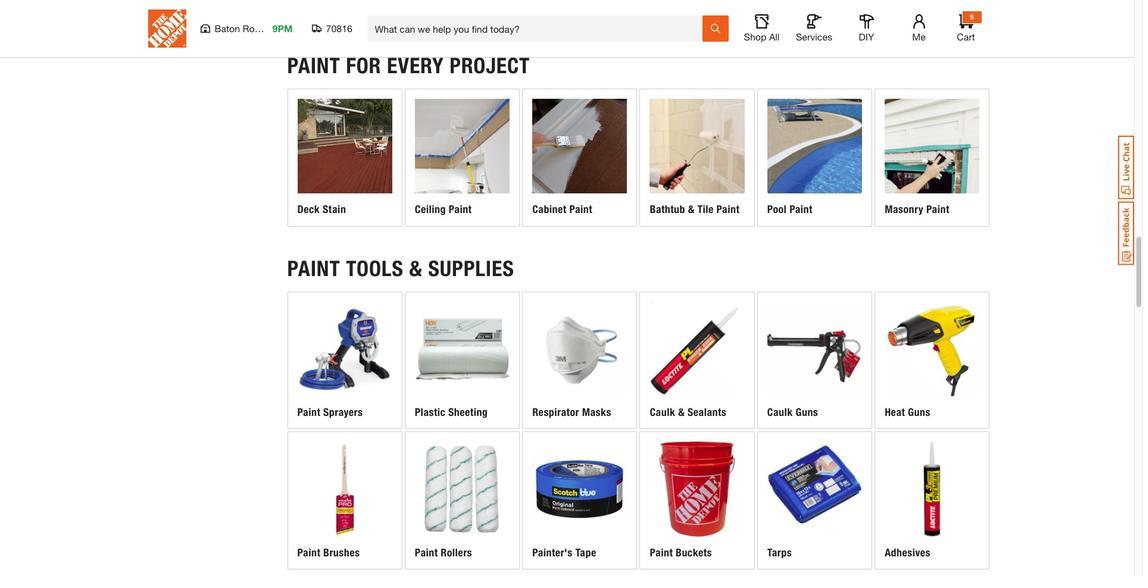 Task type: locate. For each thing, give the bounding box(es) containing it.
image for caulk & sealants image
[[650, 302, 745, 396]]

tape
[[575, 546, 596, 559]]

pool paint
[[767, 203, 813, 216]]

& for supplies
[[678, 406, 685, 419]]

image for adhesives image
[[885, 442, 980, 537]]

tarps link
[[758, 432, 872, 569]]

bathtub
[[650, 203, 685, 216]]

ceiling paint link
[[405, 89, 519, 226]]

deck stain
[[297, 203, 346, 216]]

image for masonry paint image
[[885, 99, 980, 194]]

2 horizontal spatial &
[[688, 203, 695, 216]]

caulk & sealants
[[650, 406, 727, 419]]

paint down the 70816 button on the top
[[287, 53, 340, 78]]

diy button
[[848, 14, 886, 43]]

paint for every project
[[287, 53, 530, 78]]

services button
[[795, 14, 833, 43]]

masks
[[582, 406, 611, 419]]

9pm
[[272, 23, 293, 34]]

2 vertical spatial &
[[678, 406, 685, 419]]

masonry
[[885, 203, 924, 216]]

guns
[[796, 406, 818, 419], [908, 406, 931, 419]]

sealants
[[688, 406, 727, 419]]

1 vertical spatial paint
[[287, 256, 340, 281]]

0 horizontal spatial &
[[409, 256, 423, 281]]

1 horizontal spatial guns
[[908, 406, 931, 419]]

image for painter's tape image
[[532, 442, 627, 537]]

2 caulk from the left
[[767, 406, 793, 419]]

image for pool paint image
[[767, 99, 862, 194]]

& inside the caulk & sealants link
[[678, 406, 685, 419]]

painter's
[[532, 546, 573, 559]]

paint right tile
[[717, 203, 740, 216]]

respirator masks link
[[523, 292, 637, 429]]

the home depot logo image
[[148, 10, 186, 48]]

& right the tools
[[409, 256, 423, 281]]

paint left brushes
[[297, 546, 320, 559]]

guns for heat guns
[[908, 406, 931, 419]]

1 horizontal spatial &
[[678, 406, 685, 419]]

1 paint from the top
[[287, 53, 340, 78]]

paint left 'rollers'
[[415, 546, 438, 559]]

respirator
[[532, 406, 579, 419]]

plastic sheeting
[[415, 406, 488, 419]]

& left tile
[[688, 203, 695, 216]]

0 horizontal spatial guns
[[796, 406, 818, 419]]

What can we help you find today? search field
[[375, 16, 702, 41]]

services
[[796, 31, 832, 42]]

& inside bathtub & tile paint link
[[688, 203, 695, 216]]

sheeting
[[448, 406, 488, 419]]

sprayers
[[323, 406, 363, 419]]

live chat image
[[1118, 136, 1134, 199]]

&
[[688, 203, 695, 216], [409, 256, 423, 281], [678, 406, 685, 419]]

caulk for caulk & sealants
[[650, 406, 675, 419]]

image for paint brushes image
[[297, 442, 392, 537]]

2 paint from the top
[[287, 256, 340, 281]]

0 horizontal spatial caulk
[[650, 406, 675, 419]]

& left sealants
[[678, 406, 685, 419]]

image for tarps image
[[767, 442, 862, 537]]

image for plastic sheeting image
[[415, 302, 510, 396]]

pool
[[767, 203, 787, 216]]

caulk
[[650, 406, 675, 419], [767, 406, 793, 419]]

paint
[[449, 203, 472, 216], [569, 203, 592, 216], [717, 203, 740, 216], [790, 203, 813, 216], [926, 203, 949, 216], [297, 406, 320, 419], [297, 546, 320, 559], [415, 546, 438, 559], [650, 546, 673, 559]]

0 vertical spatial paint
[[287, 53, 340, 78]]

paint right masonry
[[926, 203, 949, 216]]

me
[[912, 31, 926, 42]]

painter's tape
[[532, 546, 596, 559]]

1 caulk from the left
[[650, 406, 675, 419]]

paint right cabinet
[[569, 203, 592, 216]]

1 horizontal spatial caulk
[[767, 406, 793, 419]]

1 vertical spatial &
[[409, 256, 423, 281]]

paint left the buckets
[[650, 546, 673, 559]]

paint
[[287, 53, 340, 78], [287, 256, 340, 281]]

caulk for caulk guns
[[767, 406, 793, 419]]

paint brushes
[[297, 546, 360, 559]]

every
[[387, 53, 444, 78]]

paint right ceiling
[[449, 203, 472, 216]]

2 guns from the left
[[908, 406, 931, 419]]

paint brushes link
[[288, 432, 402, 569]]

buckets
[[676, 546, 712, 559]]

image for respirator masks image
[[532, 302, 627, 396]]

feedback link image
[[1118, 201, 1134, 266]]

1 guns from the left
[[796, 406, 818, 419]]

respirator masks
[[532, 406, 611, 419]]

ceiling paint
[[415, 203, 472, 216]]

0 vertical spatial &
[[688, 203, 695, 216]]

paint down the deck
[[287, 256, 340, 281]]

baton rouge 9pm
[[215, 23, 293, 34]]

image for deck stain image
[[297, 99, 392, 194]]



Task type: describe. For each thing, give the bounding box(es) containing it.
70816
[[326, 23, 352, 34]]

bathtub & tile paint link
[[640, 89, 754, 226]]

bathtub & tile paint
[[650, 203, 740, 216]]

paint right the pool
[[790, 203, 813, 216]]

image for paint rollers image
[[415, 442, 510, 537]]

image for cabinet paint image
[[532, 99, 627, 194]]

image for paint buckets image
[[650, 442, 745, 537]]

deck stain link
[[288, 89, 402, 226]]

shop
[[744, 31, 767, 42]]

caulk guns
[[767, 406, 818, 419]]

project
[[450, 53, 530, 78]]

diy
[[859, 31, 874, 42]]

rollers
[[441, 546, 472, 559]]

ceiling
[[415, 203, 446, 216]]

tools
[[346, 256, 404, 281]]

paint sprayers
[[297, 406, 363, 419]]

heat
[[885, 406, 905, 419]]

plastic
[[415, 406, 446, 419]]

cart 5
[[957, 13, 975, 42]]

adhesives
[[885, 546, 931, 560]]

paint tools & supplies
[[287, 256, 514, 281]]

paint sprayers link
[[288, 292, 402, 429]]

heat guns
[[885, 406, 931, 419]]

shop all button
[[743, 14, 781, 43]]

paint for paint for every project
[[287, 53, 340, 78]]

stain
[[323, 203, 346, 216]]

cart
[[957, 31, 975, 42]]

masonry paint link
[[875, 89, 989, 226]]

70816 button
[[312, 23, 353, 35]]

guns for caulk guns
[[796, 406, 818, 419]]

paint left sprayers
[[297, 406, 320, 419]]

painter's tape link
[[523, 432, 637, 569]]

paint buckets link
[[640, 432, 754, 569]]

me button
[[900, 14, 938, 43]]

cabinet paint
[[532, 203, 592, 216]]

supplies
[[428, 256, 514, 281]]

heat guns link
[[875, 292, 989, 429]]

for
[[346, 53, 381, 78]]

pool paint link
[[758, 89, 872, 226]]

paint rollers
[[415, 546, 472, 559]]

all
[[769, 31, 780, 42]]

image for paint sprayers image
[[297, 302, 392, 396]]

image for bathtub & tile paint image
[[650, 99, 745, 194]]

paint for paint tools & supplies
[[287, 256, 340, 281]]

paint rollers link
[[405, 432, 519, 569]]

caulk & sealants link
[[640, 292, 754, 429]]

shop all
[[744, 31, 780, 42]]

deck
[[297, 203, 320, 216]]

caulk guns link
[[758, 292, 872, 429]]

plastic sheeting link
[[405, 292, 519, 429]]

rouge
[[243, 23, 271, 34]]

paint buckets
[[650, 546, 712, 559]]

image for heat guns image
[[885, 302, 980, 396]]

tarps
[[767, 546, 792, 559]]

brushes
[[323, 546, 360, 559]]

image for ceiling paint image
[[415, 99, 510, 194]]

image for caulk guns image
[[767, 302, 862, 396]]

5
[[970, 13, 974, 21]]

cabinet paint link
[[523, 89, 637, 226]]

masonry paint
[[885, 203, 949, 216]]

tile
[[698, 203, 714, 216]]

baton
[[215, 23, 240, 34]]

& for project
[[688, 203, 695, 216]]

cabinet
[[532, 203, 567, 216]]

adhesives link
[[875, 432, 989, 569]]



Task type: vqa. For each thing, say whether or not it's contained in the screenshot.
the the to the left
no



